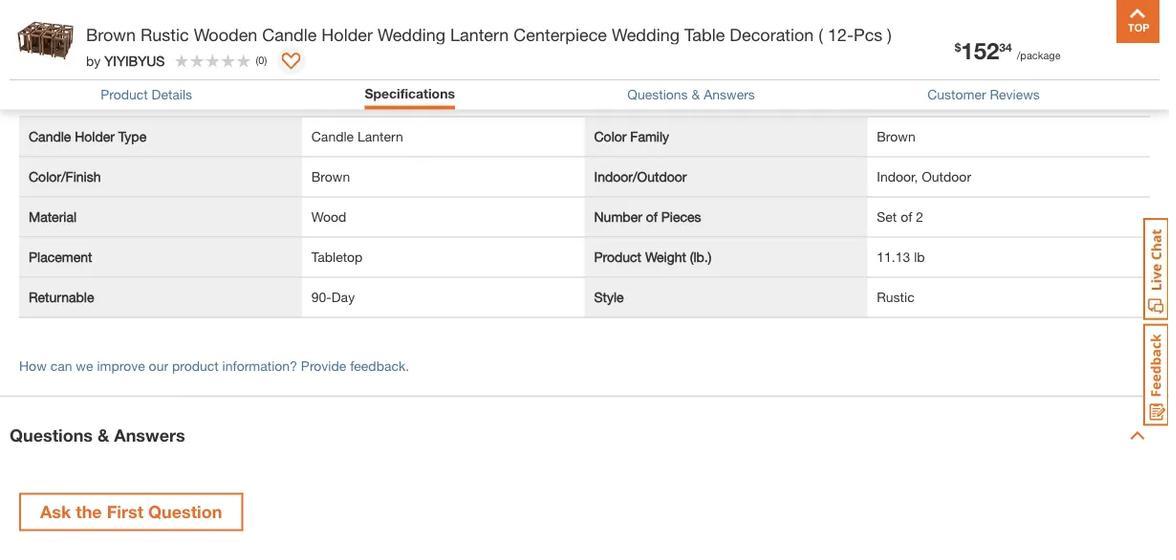 Task type: locate. For each thing, give the bounding box(es) containing it.
rustic
[[141, 24, 189, 44], [877, 289, 915, 305]]

product
[[101, 87, 148, 102], [595, 249, 642, 265]]

details
[[152, 87, 192, 102]]

0 horizontal spatial brown
[[86, 24, 136, 44]]

customer reviews
[[928, 87, 1041, 102]]

ask the first question button
[[19, 493, 243, 531]]

1 horizontal spatial product
[[595, 249, 642, 265]]

how
[[19, 358, 47, 374]]

1 horizontal spatial (
[[819, 24, 824, 44]]

candle up color/finish at the left of page
[[29, 129, 71, 144]]

brown up indoor,
[[877, 129, 916, 144]]

( 0 )
[[256, 54, 267, 66]]

candle lantern
[[312, 129, 403, 144]]

type
[[118, 129, 147, 144]]

customer
[[928, 87, 987, 102]]

wooden
[[194, 24, 258, 44]]

specifications
[[365, 85, 455, 101]]

0 vertical spatial answers
[[704, 87, 756, 102]]

0 horizontal spatial (
[[256, 54, 259, 66]]

0 vertical spatial product
[[101, 87, 148, 102]]

live chat image
[[1144, 218, 1170, 320]]

wood
[[312, 209, 347, 225]]

table
[[685, 24, 725, 44]]

set of 2
[[877, 209, 924, 225]]

( left 12-
[[819, 24, 824, 44]]

product down number
[[595, 249, 642, 265]]

candle up wood
[[312, 129, 354, 144]]

0 horizontal spatial answers
[[114, 425, 185, 446]]

color/finish
[[29, 169, 101, 185]]

holder left type
[[75, 129, 115, 144]]

rustic up yiyibyus
[[141, 24, 189, 44]]

our
[[149, 358, 168, 374]]

(lb.)
[[691, 249, 712, 265]]

number
[[595, 209, 643, 225]]

11.13 lb
[[877, 249, 926, 265]]

0 vertical spatial (
[[819, 24, 824, 44]]

1 vertical spatial questions
[[10, 425, 93, 446]]

2 vertical spatial brown
[[312, 169, 350, 185]]

customer reviews button
[[928, 87, 1041, 102], [928, 87, 1041, 102]]

1 vertical spatial answers
[[114, 425, 185, 446]]

set
[[877, 209, 898, 225]]

questions down can
[[10, 425, 93, 446]]

centerpiece
[[514, 24, 607, 44]]

by
[[86, 52, 101, 68]]

1 vertical spatial product
[[595, 249, 642, 265]]

product
[[172, 358, 219, 374]]

questions & answers up family
[[628, 87, 756, 102]]

1 vertical spatial brown
[[877, 129, 916, 144]]

2 of from the left
[[901, 209, 913, 225]]

& down improve
[[98, 425, 109, 446]]

1 horizontal spatial of
[[901, 209, 913, 225]]

0 horizontal spatial wedding
[[378, 24, 446, 44]]

brown up wood
[[312, 169, 350, 185]]

wedding
[[378, 24, 446, 44], [612, 24, 680, 44]]

product details button
[[101, 87, 192, 102], [101, 87, 192, 102]]

tabletop
[[312, 249, 363, 265]]

) right pcs
[[888, 24, 893, 44]]

holder up specifications at the left top
[[322, 24, 373, 44]]

questions & answers button
[[628, 87, 756, 102], [628, 87, 756, 102], [0, 397, 1170, 474]]

of left 2
[[901, 209, 913, 225]]

holder
[[322, 24, 373, 44], [75, 129, 115, 144]]

product for product details
[[101, 87, 148, 102]]

lb
[[915, 249, 926, 265]]

candle for candle holder type
[[29, 129, 71, 144]]

)
[[888, 24, 893, 44], [264, 54, 267, 66]]

material
[[29, 209, 77, 225]]

feedback.
[[350, 358, 410, 374]]

2 wedding from the left
[[612, 24, 680, 44]]

1 vertical spatial (
[[256, 54, 259, 66]]

number of pieces
[[595, 209, 702, 225]]

candle for candle lantern
[[312, 129, 354, 144]]

product down by yiyibyus
[[101, 87, 148, 102]]

questions up family
[[628, 87, 688, 102]]

wedding up specifications at the left top
[[378, 24, 446, 44]]

$ 152 34 /package
[[955, 36, 1061, 64]]

of left "pieces"
[[646, 209, 658, 225]]

brown
[[86, 24, 136, 44], [877, 129, 916, 144], [312, 169, 350, 185]]

decoration
[[730, 24, 814, 44]]

1 horizontal spatial questions
[[628, 87, 688, 102]]

1 vertical spatial &
[[98, 425, 109, 446]]

0 horizontal spatial questions
[[10, 425, 93, 446]]

how can we improve our product information? provide feedback.
[[19, 358, 410, 374]]

of for pieces
[[646, 209, 658, 225]]

questions & answers down we
[[10, 425, 185, 446]]

rustic down 11.13
[[877, 289, 915, 305]]

0 horizontal spatial )
[[264, 54, 267, 66]]

answers down table
[[704, 87, 756, 102]]

&
[[692, 87, 700, 102], [98, 425, 109, 446]]

152
[[962, 36, 1000, 64]]

(
[[819, 24, 824, 44], [256, 54, 259, 66]]

brown up by yiyibyus
[[86, 24, 136, 44]]

90-
[[312, 289, 332, 305]]

product details
[[101, 87, 192, 102]]

0 vertical spatial rustic
[[141, 24, 189, 44]]

answers
[[704, 87, 756, 102], [114, 425, 185, 446]]

0 vertical spatial )
[[888, 24, 893, 44]]

0 vertical spatial brown
[[86, 24, 136, 44]]

lantern
[[451, 24, 509, 44], [358, 129, 403, 144]]

1 horizontal spatial lantern
[[451, 24, 509, 44]]

ask the first question
[[40, 502, 222, 522]]

specifications button
[[365, 85, 455, 105], [365, 85, 455, 101]]

answers down 'our'
[[114, 425, 185, 446]]

) left display icon
[[264, 54, 267, 66]]

0 horizontal spatial holder
[[75, 129, 115, 144]]

lantern down specifications at the left top
[[358, 129, 403, 144]]

product image image
[[14, 10, 77, 72]]

provide
[[301, 358, 347, 374]]

1 horizontal spatial holder
[[322, 24, 373, 44]]

& down table
[[692, 87, 700, 102]]

0 vertical spatial questions & answers
[[628, 87, 756, 102]]

outdoor
[[922, 169, 972, 185]]

0 vertical spatial questions
[[628, 87, 688, 102]]

1 wedding from the left
[[378, 24, 446, 44]]

how can we improve our product information? provide feedback. link
[[19, 358, 410, 374]]

wedding left table
[[612, 24, 680, 44]]

of
[[646, 209, 658, 225], [901, 209, 913, 225]]

question
[[148, 502, 222, 522]]

placement
[[29, 249, 92, 265]]

1 vertical spatial rustic
[[877, 289, 915, 305]]

0 horizontal spatial questions & answers
[[10, 425, 185, 446]]

( left display icon
[[256, 54, 259, 66]]

product for product weight (lb.)
[[595, 249, 642, 265]]

0 horizontal spatial of
[[646, 209, 658, 225]]

day
[[332, 289, 355, 305]]

questions
[[628, 87, 688, 102], [10, 425, 93, 446]]

1 vertical spatial questions & answers
[[10, 425, 185, 446]]

ask
[[40, 502, 71, 522]]

information?
[[223, 358, 297, 374]]

/package
[[1018, 49, 1061, 61]]

0 horizontal spatial product
[[101, 87, 148, 102]]

1 vertical spatial lantern
[[358, 129, 403, 144]]

questions & answers
[[628, 87, 756, 102], [10, 425, 185, 446]]

display image
[[281, 53, 301, 72]]

color
[[595, 129, 627, 144]]

lantern left centerpiece
[[451, 24, 509, 44]]

candle
[[262, 24, 317, 44], [29, 129, 71, 144], [312, 129, 354, 144]]

1 of from the left
[[646, 209, 658, 225]]

1 horizontal spatial &
[[692, 87, 700, 102]]

1 horizontal spatial wedding
[[612, 24, 680, 44]]



Task type: describe. For each thing, give the bounding box(es) containing it.
of for 2
[[901, 209, 913, 225]]

1 vertical spatial )
[[264, 54, 267, 66]]

0
[[259, 54, 264, 66]]

0 vertical spatial &
[[692, 87, 700, 102]]

pcs
[[854, 24, 883, 44]]

0 vertical spatial lantern
[[451, 24, 509, 44]]

style
[[595, 289, 624, 305]]

2 horizontal spatial brown
[[877, 129, 916, 144]]

1 horizontal spatial )
[[888, 24, 893, 44]]

0 horizontal spatial lantern
[[358, 129, 403, 144]]

yiyibyus
[[104, 52, 165, 68]]

1 horizontal spatial rustic
[[877, 289, 915, 305]]

by yiyibyus
[[86, 52, 165, 68]]

the
[[76, 502, 102, 522]]

we
[[76, 358, 93, 374]]

brown rustic wooden candle holder wedding lantern centerpiece wedding table decoration ( 12-pcs )
[[86, 24, 893, 44]]

1 horizontal spatial answers
[[704, 87, 756, 102]]

pieces
[[662, 209, 702, 225]]

indoor, outdoor
[[877, 169, 972, 185]]

11.13
[[877, 249, 911, 265]]

product weight (lb.)
[[595, 249, 712, 265]]

returnable
[[29, 289, 94, 305]]

caret image
[[1131, 428, 1146, 443]]

2
[[917, 209, 924, 225]]

0 vertical spatial holder
[[322, 24, 373, 44]]

candle up display icon
[[262, 24, 317, 44]]

0 horizontal spatial rustic
[[141, 24, 189, 44]]

1 vertical spatial holder
[[75, 129, 115, 144]]

1 horizontal spatial brown
[[312, 169, 350, 185]]

12-
[[828, 24, 854, 44]]

0 horizontal spatial &
[[98, 425, 109, 446]]

top button
[[1117, 0, 1160, 43]]

90-day
[[312, 289, 355, 305]]

1 horizontal spatial questions & answers
[[628, 87, 756, 102]]

improve
[[97, 358, 145, 374]]

color family
[[595, 129, 670, 144]]

34
[[1000, 41, 1013, 54]]

first
[[107, 502, 143, 522]]

family
[[631, 129, 670, 144]]

reviews
[[991, 87, 1041, 102]]

weight
[[646, 249, 687, 265]]

candle holder type
[[29, 129, 147, 144]]

feedback link image
[[1144, 323, 1170, 427]]

indoor/outdoor
[[595, 169, 687, 185]]

can
[[50, 358, 72, 374]]

$
[[955, 41, 962, 54]]

indoor,
[[877, 169, 919, 185]]



Task type: vqa. For each thing, say whether or not it's contained in the screenshot.


